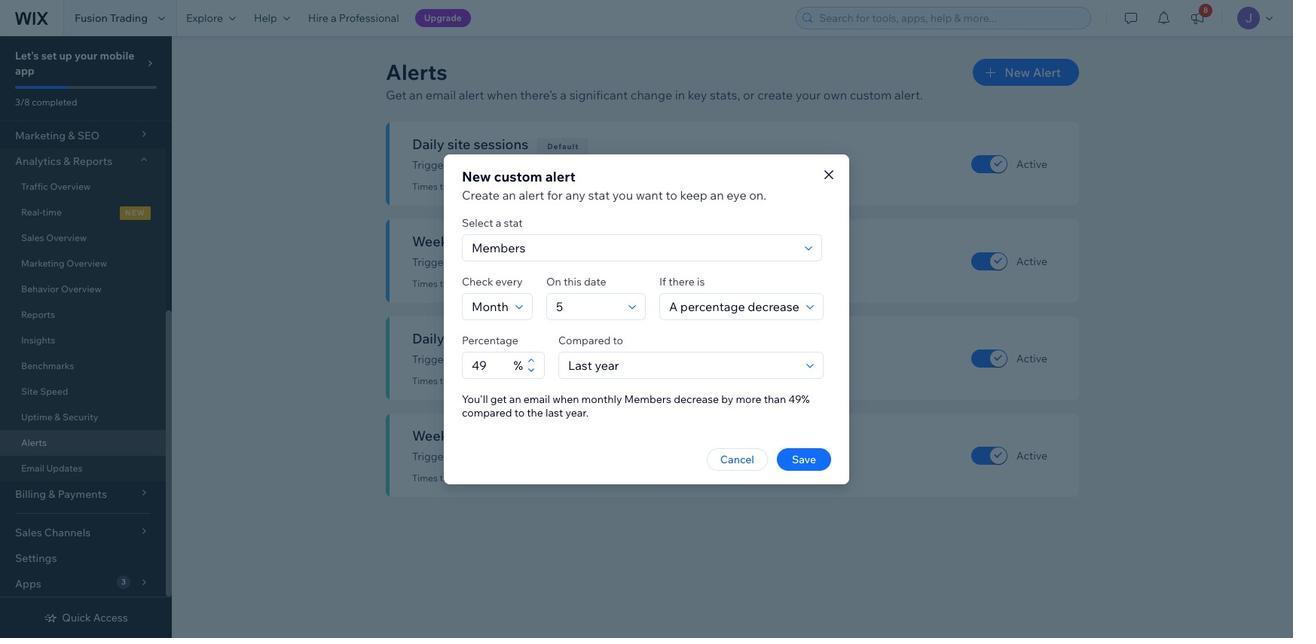 Task type: vqa. For each thing, say whether or not it's contained in the screenshot.
e.g. mystunningwebsite.com field at the top of page
no



Task type: describe. For each thing, give the bounding box(es) containing it.
daily for sessions
[[556, 158, 580, 172]]

overview for sales overview
[[46, 232, 87, 244]]

significant inside alerts get an email alert when there's a significant change in key stats, or create your own custom alert.
[[570, 87, 628, 103]]

uptime & security link
[[0, 405, 166, 431]]

4 times triggered: never triggered from the top
[[412, 473, 549, 484]]

hire
[[308, 11, 329, 25]]

total down compared
[[463, 428, 492, 445]]

8 button
[[1182, 0, 1215, 36]]

significant for daily site sessions
[[453, 158, 504, 172]]

than
[[764, 392, 787, 406]]

4 times from the top
[[412, 473, 438, 484]]

decrease
[[674, 392, 719, 406]]

a for stat
[[496, 216, 502, 230]]

select a stat
[[462, 216, 523, 230]]

on
[[547, 275, 562, 288]]

sessions. for daily site sessions
[[602, 158, 647, 172]]

sales overview link
[[0, 225, 166, 251]]

upgrade
[[424, 12, 462, 23]]

marketing
[[21, 258, 65, 269]]

reports link
[[0, 302, 166, 328]]

sales
[[21, 232, 44, 244]]

alert
[[1034, 65, 1062, 80]]

never for daily total sales
[[484, 376, 508, 387]]

significant for daily total sales
[[453, 353, 504, 366]]

weekly for weekly site sessions
[[412, 233, 460, 250]]

help
[[254, 11, 277, 25]]

email
[[21, 463, 44, 474]]

alerts for alerts
[[21, 437, 47, 449]]

date
[[584, 275, 607, 288]]

check
[[462, 275, 493, 288]]

insights link
[[0, 328, 166, 354]]

time
[[42, 207, 62, 218]]

upgrade button
[[415, 9, 471, 27]]

access
[[93, 612, 128, 625]]

times for daily site sessions
[[412, 181, 438, 192]]

weekly total sales trigger: significant change in weekly total sales.
[[412, 428, 645, 464]]

Percentage text field
[[468, 353, 514, 378]]

49%
[[789, 392, 810, 406]]

3/8 completed
[[15, 97, 77, 108]]

change inside 'weekly total sales trigger: significant change in weekly total sales.'
[[506, 450, 543, 464]]

an left eye
[[711, 187, 724, 202]]

change inside alerts get an email alert when there's a significant change in key stats, or create your own custom alert.
[[631, 87, 673, 103]]

to inside new custom alert create an alert for any stat you want to keep an eye on.
[[666, 187, 678, 202]]

in for weekly site sessions
[[545, 256, 554, 269]]

when inside alerts get an email alert when there's a significant change in key stats, or create your own custom alert.
[[487, 87, 518, 103]]

monthly
[[582, 392, 622, 406]]

for
[[547, 187, 563, 202]]

weekly for weekly total sales trigger: significant change in weekly total sales.
[[412, 428, 460, 445]]

significant inside 'weekly total sales trigger: significant change in weekly total sales.'
[[453, 450, 504, 464]]

1 vertical spatial stat
[[504, 216, 523, 230]]

settings
[[15, 552, 57, 566]]

0 vertical spatial sales.
[[607, 353, 634, 366]]

trigger: for daily site sessions
[[412, 158, 450, 172]]

you
[[613, 187, 634, 202]]

set
[[41, 49, 57, 63]]

any
[[566, 187, 586, 202]]

significant for weekly site sessions
[[453, 256, 504, 269]]

analytics
[[15, 155, 61, 168]]

4 never from the top
[[484, 473, 508, 484]]

there's
[[520, 87, 558, 103]]

uptime
[[21, 412, 53, 423]]

trigger: for daily total sales
[[412, 353, 450, 366]]

keep
[[680, 187, 708, 202]]

overview for behavior overview
[[61, 284, 102, 295]]

hire a professional
[[308, 11, 399, 25]]

%
[[514, 358, 523, 373]]

app
[[15, 64, 35, 78]]

alerts get an email alert when there's a significant change in key stats, or create your own custom alert.
[[386, 59, 924, 103]]

& for uptime
[[55, 412, 60, 423]]

sessions for weekly site sessions
[[489, 233, 544, 250]]

triggered for weekly site sessions
[[510, 278, 549, 290]]

uptime & security
[[21, 412, 98, 423]]

new for custom
[[462, 168, 491, 185]]

save
[[792, 453, 817, 466]]

in for daily site sessions
[[545, 158, 554, 172]]

email updates link
[[0, 456, 166, 482]]

a for professional
[[331, 11, 337, 25]]

trigger: for weekly site sessions
[[412, 256, 450, 269]]

new for alert
[[1005, 65, 1031, 80]]

an right create
[[503, 187, 516, 202]]

cancel
[[721, 453, 755, 466]]

every
[[496, 275, 523, 288]]

fusion trading
[[75, 11, 148, 25]]

weekly site sessions
[[412, 233, 544, 250]]

site up the 'date' on the left
[[593, 256, 611, 269]]

email updates
[[21, 463, 83, 474]]

compared
[[462, 406, 512, 420]]

fusion
[[75, 11, 108, 25]]

is
[[698, 275, 705, 288]]

key
[[688, 87, 708, 103]]

explore
[[186, 11, 223, 25]]

change for weekly site sessions
[[506, 256, 543, 269]]

alert.
[[895, 87, 924, 103]]

overview for traffic overview
[[50, 181, 91, 192]]

total down compared to
[[582, 353, 604, 366]]

an inside the you'll get an email when monthly members decrease by more than 49% compared to the last year.
[[510, 392, 522, 406]]

sales. inside 'weekly total sales trigger: significant change in weekly total sales.'
[[618, 450, 645, 464]]

new alert button
[[974, 59, 1080, 86]]

compared
[[559, 334, 611, 347]]

sales for weekly
[[495, 428, 527, 445]]

site down select in the left of the page
[[463, 233, 486, 250]]

real-time
[[21, 207, 62, 218]]

quick
[[62, 612, 91, 625]]

or
[[743, 87, 755, 103]]

get
[[491, 392, 507, 406]]

email for you'll
[[524, 392, 550, 406]]

benchmarks link
[[0, 354, 166, 379]]

your inside let's set up your mobile app
[[75, 49, 97, 63]]

up
[[59, 49, 72, 63]]

overview for marketing overview
[[67, 258, 107, 269]]

real-
[[21, 207, 42, 218]]

when inside the you'll get an email when monthly members decrease by more than 49% compared to the last year.
[[553, 392, 579, 406]]

site
[[21, 386, 38, 397]]

select
[[462, 216, 494, 230]]

year.
[[566, 406, 589, 420]]

daily for sales
[[556, 353, 580, 366]]

1 horizontal spatial alert
[[519, 187, 545, 202]]

triggered for daily site sessions
[[510, 181, 549, 192]]

total up percentage text field
[[448, 330, 477, 348]]

let's
[[15, 49, 39, 63]]

to inside the you'll get an email when monthly members decrease by more than 49% compared to the last year.
[[515, 406, 525, 420]]

behavior overview
[[21, 284, 102, 295]]

if there is
[[660, 275, 705, 288]]

marketing overview link
[[0, 251, 166, 277]]

4 triggered from the top
[[510, 473, 549, 484]]

site up any
[[582, 158, 600, 172]]

Search for tools, apps, help & more... field
[[815, 8, 1087, 29]]

behavior overview link
[[0, 277, 166, 302]]

percentage
[[462, 334, 519, 347]]

if
[[660, 275, 667, 288]]

want
[[636, 187, 663, 202]]

behavior
[[21, 284, 59, 295]]



Task type: locate. For each thing, give the bounding box(es) containing it.
sessions up trigger: significant change in daily site sessions.
[[474, 136, 529, 153]]

change down the percentage
[[506, 353, 543, 366]]

never up select a stat
[[484, 181, 508, 192]]

daily for daily site sessions
[[412, 136, 445, 153]]

a inside alerts get an email alert when there's a significant change in key stats, or create your own custom alert.
[[561, 87, 567, 103]]

in left key
[[676, 87, 686, 103]]

your inside alerts get an email alert when there's a significant change in key stats, or create your own custom alert.
[[796, 87, 821, 103]]

triggered down trigger: significant change in daily site sessions.
[[510, 181, 549, 192]]

compared to
[[559, 334, 624, 347]]

1 vertical spatial sessions.
[[613, 256, 658, 269]]

2 vertical spatial to
[[515, 406, 525, 420]]

overview up the marketing overview in the top left of the page
[[46, 232, 87, 244]]

times
[[412, 181, 438, 192], [412, 278, 438, 290], [412, 376, 438, 387], [412, 473, 438, 484]]

default for daily total sales
[[531, 336, 563, 346]]

weekly inside 'weekly total sales trigger: significant change in weekly total sales.'
[[412, 428, 460, 445]]

0 vertical spatial daily
[[412, 136, 445, 153]]

1 horizontal spatial reports
[[73, 155, 113, 168]]

in for daily total sales
[[545, 353, 554, 366]]

sidebar element
[[0, 0, 172, 639]]

0 vertical spatial to
[[666, 187, 678, 202]]

weekly down year.
[[556, 450, 591, 464]]

0 vertical spatial &
[[64, 155, 71, 168]]

change for daily total sales
[[506, 353, 543, 366]]

in down last
[[545, 450, 554, 464]]

triggered for daily total sales
[[510, 376, 549, 387]]

updates
[[46, 463, 83, 474]]

an right the get
[[510, 392, 522, 406]]

help button
[[245, 0, 299, 36]]

cancel button
[[707, 448, 768, 471]]

times triggered: never triggered
[[412, 181, 549, 192], [412, 278, 549, 290], [412, 376, 549, 387], [412, 473, 549, 484]]

3 times from the top
[[412, 376, 438, 387]]

analytics & reports button
[[0, 149, 166, 174]]

overview inside "sales overview" link
[[46, 232, 87, 244]]

sales up percentage text field
[[480, 330, 512, 348]]

this
[[564, 275, 582, 288]]

change left key
[[631, 87, 673, 103]]

in inside alerts get an email alert when there's a significant change in key stats, or create your own custom alert.
[[676, 87, 686, 103]]

your right the up
[[75, 49, 97, 63]]

&
[[64, 155, 71, 168], [55, 412, 60, 423]]

1 weekly from the top
[[556, 256, 591, 269]]

1 horizontal spatial custom
[[850, 87, 892, 103]]

1 weekly from the top
[[412, 233, 460, 250]]

never
[[484, 181, 508, 192], [484, 278, 508, 290], [484, 376, 508, 387], [484, 473, 508, 484]]

let's set up your mobile app
[[15, 49, 135, 78]]

times for daily total sales
[[412, 376, 438, 387]]

triggered: up you'll
[[440, 376, 482, 387]]

times triggered: never triggered for daily site sessions
[[412, 181, 549, 192]]

triggered
[[510, 181, 549, 192], [510, 278, 549, 290], [510, 376, 549, 387], [510, 473, 549, 484]]

overview down marketing overview link
[[61, 284, 102, 295]]

marketing overview
[[21, 258, 107, 269]]

1 vertical spatial &
[[55, 412, 60, 423]]

default up on this date
[[563, 239, 594, 249]]

daily up any
[[556, 158, 580, 172]]

the
[[527, 406, 544, 420]]

significant down compared
[[453, 450, 504, 464]]

1 vertical spatial when
[[553, 392, 579, 406]]

1 horizontal spatial alerts
[[386, 59, 448, 85]]

0 vertical spatial your
[[75, 49, 97, 63]]

0 horizontal spatial alerts
[[21, 437, 47, 449]]

1 vertical spatial weekly
[[412, 428, 460, 445]]

times triggered: never triggered up 'check every' field
[[412, 278, 549, 290]]

stat right any
[[589, 187, 610, 202]]

active for daily total sales
[[1017, 352, 1048, 365]]

3 trigger: from the top
[[412, 353, 450, 366]]

overview inside the behavior overview link
[[61, 284, 102, 295]]

1 triggered: from the top
[[440, 181, 482, 192]]

completed
[[32, 97, 77, 108]]

0 horizontal spatial alert
[[459, 87, 485, 103]]

email right get
[[426, 87, 456, 103]]

weekly inside 'weekly total sales trigger: significant change in weekly total sales.'
[[556, 450, 591, 464]]

1 horizontal spatial to
[[613, 334, 624, 347]]

triggered: up 'check every' field
[[440, 278, 482, 290]]

daily total sales
[[412, 330, 512, 348]]

create
[[758, 87, 794, 103]]

1 horizontal spatial a
[[496, 216, 502, 230]]

a
[[331, 11, 337, 25], [561, 87, 567, 103], [496, 216, 502, 230]]

sales. down compared to
[[607, 353, 634, 366]]

email for alerts
[[426, 87, 456, 103]]

total down monthly
[[593, 450, 615, 464]]

change down daily site sessions
[[506, 158, 543, 172]]

sales. down the you'll get an email when monthly members decrease by more than 49% compared to the last year. at bottom
[[618, 450, 645, 464]]

never for weekly site sessions
[[484, 278, 508, 290]]

1 vertical spatial your
[[796, 87, 821, 103]]

2 daily from the top
[[412, 330, 445, 348]]

2 horizontal spatial alert
[[546, 168, 576, 185]]

triggered down %
[[510, 376, 549, 387]]

professional
[[339, 11, 399, 25]]

default up the trigger: significant change in daily total sales. at the left bottom
[[531, 336, 563, 346]]

never up the get
[[484, 376, 508, 387]]

daily site sessions
[[412, 136, 529, 153]]

last
[[546, 406, 564, 420]]

alert inside alerts get an email alert when there's a significant change in key stats, or create your own custom alert.
[[459, 87, 485, 103]]

you'll get an email when monthly members decrease by more than 49% compared to the last year.
[[462, 392, 810, 420]]

trigger: significant change in daily site sessions.
[[412, 158, 647, 172]]

default
[[548, 142, 579, 152], [563, 239, 594, 249], [531, 336, 563, 346]]

0 vertical spatial custom
[[850, 87, 892, 103]]

overview down "sales overview" link
[[67, 258, 107, 269]]

alerts for alerts get an email alert when there's a significant change in key stats, or create your own custom alert.
[[386, 59, 448, 85]]

never down 'weekly total sales trigger: significant change in weekly total sales.'
[[484, 473, 508, 484]]

significant down daily site sessions
[[453, 158, 504, 172]]

site speed link
[[0, 379, 166, 405]]

alerts up email
[[21, 437, 47, 449]]

custom inside alerts get an email alert when there's a significant change in key stats, or create your own custom alert.
[[850, 87, 892, 103]]

On this date field
[[552, 294, 624, 319]]

a right there's
[[561, 87, 567, 103]]

1 triggered from the top
[[510, 181, 549, 192]]

alerts inside alerts get an email alert when there's a significant change in key stats, or create your own custom alert.
[[386, 59, 448, 85]]

times triggered: never triggered up you'll
[[412, 376, 549, 387]]

1 horizontal spatial new
[[1005, 65, 1031, 80]]

an right get
[[410, 87, 423, 103]]

times triggered: never triggered down 'weekly total sales trigger: significant change in weekly total sales.'
[[412, 473, 549, 484]]

4 active from the top
[[1017, 449, 1048, 463]]

0 vertical spatial email
[[426, 87, 456, 103]]

when left there's
[[487, 87, 518, 103]]

& inside dropdown button
[[64, 155, 71, 168]]

settings link
[[0, 546, 166, 572]]

get
[[386, 87, 407, 103]]

2 weekly from the top
[[556, 450, 591, 464]]

overview inside marketing overview link
[[67, 258, 107, 269]]

sessions
[[474, 136, 529, 153], [489, 233, 544, 250]]

0 horizontal spatial when
[[487, 87, 518, 103]]

1 vertical spatial new
[[462, 168, 491, 185]]

triggered down 'weekly total sales trigger: significant change in weekly total sales.'
[[510, 473, 549, 484]]

1 vertical spatial to
[[613, 334, 624, 347]]

never for daily site sessions
[[484, 181, 508, 192]]

email right the get
[[524, 392, 550, 406]]

sessions up trigger: significant change in weekly site sessions.
[[489, 233, 544, 250]]

0 horizontal spatial reports
[[21, 309, 55, 320]]

an inside alerts get an email alert when there's a significant change in key stats, or create your own custom alert.
[[410, 87, 423, 103]]

alert up for on the top of page
[[546, 168, 576, 185]]

own
[[824, 87, 848, 103]]

quick access
[[62, 612, 128, 625]]

3 never from the top
[[484, 376, 508, 387]]

2 vertical spatial alert
[[519, 187, 545, 202]]

3 triggered: from the top
[[440, 376, 482, 387]]

0 vertical spatial alerts
[[386, 59, 448, 85]]

1 vertical spatial sales.
[[618, 450, 645, 464]]

more
[[736, 392, 762, 406]]

stat right select in the left of the page
[[504, 216, 523, 230]]

sessions. for weekly site sessions
[[613, 256, 658, 269]]

4 trigger: from the top
[[412, 450, 450, 464]]

1 horizontal spatial &
[[64, 155, 71, 168]]

members
[[625, 392, 672, 406]]

default for daily site sessions
[[548, 142, 579, 152]]

0 horizontal spatial &
[[55, 412, 60, 423]]

times triggered: never triggered for weekly site sessions
[[412, 278, 549, 290]]

daily for daily total sales
[[412, 330, 445, 348]]

1 vertical spatial sales
[[495, 428, 527, 445]]

alerts
[[386, 59, 448, 85], [21, 437, 47, 449]]

1 vertical spatial alerts
[[21, 437, 47, 449]]

default up trigger: significant change in daily site sessions.
[[548, 142, 579, 152]]

custom up create
[[494, 168, 543, 185]]

hire a professional link
[[299, 0, 408, 36]]

1 horizontal spatial your
[[796, 87, 821, 103]]

3/8
[[15, 97, 30, 108]]

sales down compared
[[495, 428, 527, 445]]

on this date
[[547, 275, 607, 288]]

site speed
[[21, 386, 68, 397]]

1 active from the top
[[1017, 157, 1048, 171]]

1 vertical spatial custom
[[494, 168, 543, 185]]

8
[[1204, 5, 1209, 15]]

2 active from the top
[[1017, 254, 1048, 268]]

sales for daily
[[480, 330, 512, 348]]

insights
[[21, 335, 55, 346]]

Compared to field
[[564, 353, 802, 378]]

0 vertical spatial sessions.
[[602, 158, 647, 172]]

new up create
[[462, 168, 491, 185]]

sales inside 'weekly total sales trigger: significant change in weekly total sales.'
[[495, 428, 527, 445]]

email inside the you'll get an email when monthly members decrease by more than 49% compared to the last year.
[[524, 392, 550, 406]]

sales
[[480, 330, 512, 348], [495, 428, 527, 445]]

daily
[[412, 136, 445, 153], [412, 330, 445, 348]]

trigger: significant change in daily total sales.
[[412, 353, 634, 366]]

your left own
[[796, 87, 821, 103]]

3 triggered from the top
[[510, 376, 549, 387]]

1 vertical spatial reports
[[21, 309, 55, 320]]

1 horizontal spatial when
[[553, 392, 579, 406]]

new alert
[[1005, 65, 1062, 80]]

1 vertical spatial sessions
[[489, 233, 544, 250]]

2 daily from the top
[[556, 353, 580, 366]]

active for daily site sessions
[[1017, 157, 1048, 171]]

email inside alerts get an email alert when there's a significant change in key stats, or create your own custom alert.
[[426, 87, 456, 103]]

1 times triggered: never triggered from the top
[[412, 181, 549, 192]]

daily down the compared on the bottom left
[[556, 353, 580, 366]]

triggered: up select in the left of the page
[[440, 181, 482, 192]]

2 vertical spatial a
[[496, 216, 502, 230]]

a right hire at the top
[[331, 11, 337, 25]]

overview down analytics & reports
[[50, 181, 91, 192]]

trading
[[110, 11, 148, 25]]

triggered: for daily total sales
[[440, 376, 482, 387]]

2 weekly from the top
[[412, 428, 460, 445]]

alerts link
[[0, 431, 166, 456]]

1 daily from the top
[[556, 158, 580, 172]]

1 times from the top
[[412, 181, 438, 192]]

& up traffic overview
[[64, 155, 71, 168]]

in up on
[[545, 256, 554, 269]]

triggered: down compared
[[440, 473, 482, 484]]

custom
[[850, 87, 892, 103], [494, 168, 543, 185]]

traffic overview
[[21, 181, 91, 192]]

1 vertical spatial default
[[563, 239, 594, 249]]

reports inside dropdown button
[[73, 155, 113, 168]]

1 vertical spatial a
[[561, 87, 567, 103]]

3 times triggered: never triggered from the top
[[412, 376, 549, 387]]

2 horizontal spatial a
[[561, 87, 567, 103]]

a right select in the left of the page
[[496, 216, 502, 230]]

1 trigger: from the top
[[412, 158, 450, 172]]

new left alert
[[1005, 65, 1031, 80]]

triggered: for daily site sessions
[[440, 181, 482, 192]]

1 vertical spatial alert
[[546, 168, 576, 185]]

2 horizontal spatial to
[[666, 187, 678, 202]]

default for weekly site sessions
[[563, 239, 594, 249]]

4 triggered: from the top
[[440, 473, 482, 484]]

3 active from the top
[[1017, 352, 1048, 365]]

eye
[[727, 187, 747, 202]]

traffic overview link
[[0, 174, 166, 200]]

custom right own
[[850, 87, 892, 103]]

in up for on the top of page
[[545, 158, 554, 172]]

1 never from the top
[[484, 181, 508, 192]]

stat
[[589, 187, 610, 202], [504, 216, 523, 230]]

0 horizontal spatial email
[[426, 87, 456, 103]]

when right the
[[553, 392, 579, 406]]

2 triggered from the top
[[510, 278, 549, 290]]

email
[[426, 87, 456, 103], [524, 392, 550, 406]]

significant
[[570, 87, 628, 103], [453, 158, 504, 172], [453, 256, 504, 269], [453, 353, 504, 366], [453, 450, 504, 464]]

site up create
[[448, 136, 471, 153]]

to right the compared on the bottom left
[[613, 334, 624, 347]]

0 vertical spatial new
[[1005, 65, 1031, 80]]

& right uptime
[[55, 412, 60, 423]]

0 vertical spatial daily
[[556, 158, 580, 172]]

to left the
[[515, 406, 525, 420]]

analytics & reports
[[15, 155, 113, 168]]

2 triggered: from the top
[[440, 278, 482, 290]]

2 trigger: from the top
[[412, 256, 450, 269]]

change for daily site sessions
[[506, 158, 543, 172]]

an
[[410, 87, 423, 103], [503, 187, 516, 202], [711, 187, 724, 202], [510, 392, 522, 406]]

0 horizontal spatial custom
[[494, 168, 543, 185]]

in inside 'weekly total sales trigger: significant change in weekly total sales.'
[[545, 450, 554, 464]]

1 vertical spatial email
[[524, 392, 550, 406]]

significant right there's
[[570, 87, 628, 103]]

reports up traffic overview link
[[73, 155, 113, 168]]

triggered: for weekly site sessions
[[440, 278, 482, 290]]

0 vertical spatial weekly
[[556, 256, 591, 269]]

Check every field
[[468, 294, 511, 319]]

0 horizontal spatial a
[[331, 11, 337, 25]]

0 vertical spatial weekly
[[412, 233, 460, 250]]

0 vertical spatial a
[[331, 11, 337, 25]]

weekly
[[412, 233, 460, 250], [412, 428, 460, 445]]

1 vertical spatial weekly
[[556, 450, 591, 464]]

2 times from the top
[[412, 278, 438, 290]]

new inside new custom alert create an alert for any stat you want to keep an eye on.
[[462, 168, 491, 185]]

reports up the insights
[[21, 309, 55, 320]]

overview inside traffic overview link
[[50, 181, 91, 192]]

trigger:
[[412, 158, 450, 172], [412, 256, 450, 269], [412, 353, 450, 366], [412, 450, 450, 464]]

on.
[[750, 187, 767, 202]]

alerts inside "link"
[[21, 437, 47, 449]]

0 vertical spatial stat
[[589, 187, 610, 202]]

custom inside new custom alert create an alert for any stat you want to keep an eye on.
[[494, 168, 543, 185]]

significant down the percentage
[[453, 353, 504, 366]]

alert up daily site sessions
[[459, 87, 485, 103]]

weekly up this
[[556, 256, 591, 269]]

times for weekly site sessions
[[412, 278, 438, 290]]

1 vertical spatial daily
[[412, 330, 445, 348]]

0 vertical spatial reports
[[73, 155, 113, 168]]

to
[[666, 187, 678, 202], [613, 334, 624, 347], [515, 406, 525, 420]]

0 horizontal spatial to
[[515, 406, 525, 420]]

1 horizontal spatial email
[[524, 392, 550, 406]]

0 vertical spatial default
[[548, 142, 579, 152]]

sessions for daily site sessions
[[474, 136, 529, 153]]

by
[[722, 392, 734, 406]]

alert left for on the top of page
[[519, 187, 545, 202]]

0 vertical spatial when
[[487, 87, 518, 103]]

1 daily from the top
[[412, 136, 445, 153]]

alerts up get
[[386, 59, 448, 85]]

new custom alert create an alert for any stat you want to keep an eye on.
[[462, 168, 767, 202]]

1 horizontal spatial stat
[[589, 187, 610, 202]]

change up the 'every'
[[506, 256, 543, 269]]

times triggered: never triggered up select in the left of the page
[[412, 181, 549, 192]]

new inside button
[[1005, 65, 1031, 80]]

change down the
[[506, 450, 543, 464]]

sessions.
[[602, 158, 647, 172], [613, 256, 658, 269]]

2 vertical spatial default
[[531, 336, 563, 346]]

there
[[669, 275, 695, 288]]

Select a stat field
[[468, 235, 801, 261]]

you'll
[[462, 392, 488, 406]]

0 horizontal spatial your
[[75, 49, 97, 63]]

security
[[63, 412, 98, 423]]

speed
[[40, 386, 68, 397]]

never up 'check every' field
[[484, 278, 508, 290]]

& for analytics
[[64, 155, 71, 168]]

reports
[[73, 155, 113, 168], [21, 309, 55, 320]]

1 vertical spatial daily
[[556, 353, 580, 366]]

a inside "link"
[[331, 11, 337, 25]]

sales overview
[[21, 232, 87, 244]]

0 horizontal spatial stat
[[504, 216, 523, 230]]

If there is field
[[665, 294, 802, 319]]

0 vertical spatial sales
[[480, 330, 512, 348]]

quick access button
[[44, 612, 128, 625]]

to right the want
[[666, 187, 678, 202]]

triggered down trigger: significant change in weekly site sessions.
[[510, 278, 549, 290]]

0 vertical spatial alert
[[459, 87, 485, 103]]

significant up 'check'
[[453, 256, 504, 269]]

trigger: inside 'weekly total sales trigger: significant change in weekly total sales.'
[[412, 450, 450, 464]]

times triggered: never triggered for daily total sales
[[412, 376, 549, 387]]

traffic
[[21, 181, 48, 192]]

in right %
[[545, 353, 554, 366]]

stat inside new custom alert create an alert for any stat you want to keep an eye on.
[[589, 187, 610, 202]]

2 never from the top
[[484, 278, 508, 290]]

0 horizontal spatial new
[[462, 168, 491, 185]]

0 vertical spatial sessions
[[474, 136, 529, 153]]

active for weekly site sessions
[[1017, 254, 1048, 268]]

2 times triggered: never triggered from the top
[[412, 278, 549, 290]]



